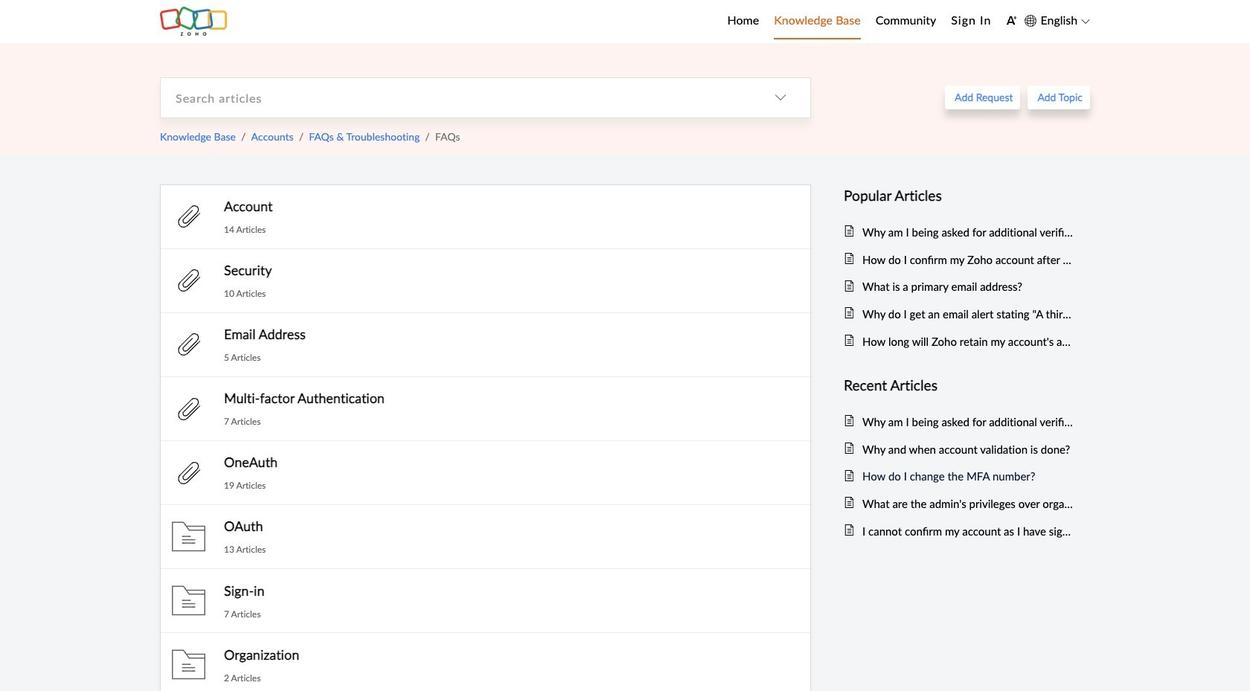 Task type: describe. For each thing, give the bounding box(es) containing it.
user preference image
[[1007, 15, 1018, 26]]

2 heading from the top
[[844, 374, 1076, 397]]

choose category image
[[775, 92, 787, 104]]

user preference element
[[1007, 10, 1018, 33]]



Task type: vqa. For each thing, say whether or not it's contained in the screenshot.
Indent image
no



Task type: locate. For each thing, give the bounding box(es) containing it.
choose languages element
[[1025, 11, 1091, 30]]

heading
[[844, 184, 1076, 207], [844, 374, 1076, 397]]

choose category element
[[751, 78, 811, 117]]

1 heading from the top
[[844, 184, 1076, 207]]

0 vertical spatial heading
[[844, 184, 1076, 207]]

1 vertical spatial heading
[[844, 374, 1076, 397]]

Search articles field
[[161, 78, 751, 117]]



